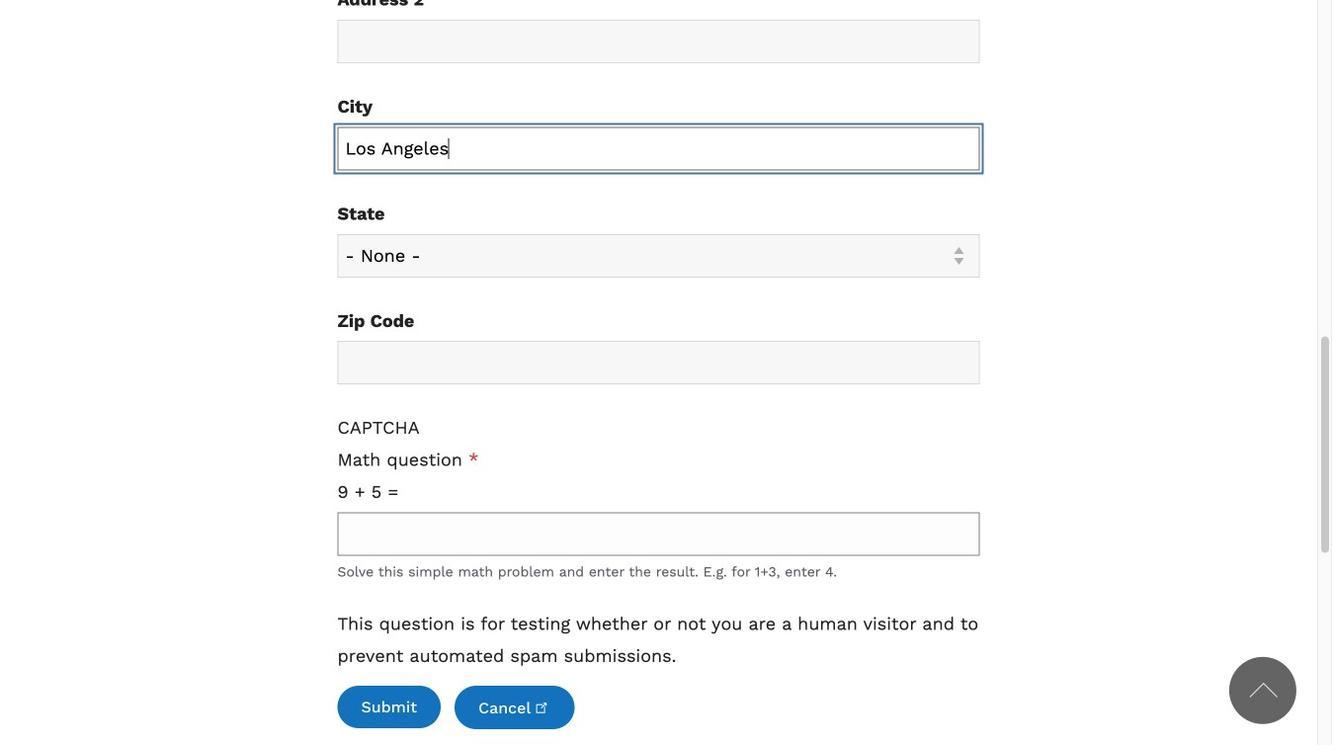 Task type: locate. For each thing, give the bounding box(es) containing it.
(link is external) image
[[535, 698, 551, 714]]

None submit
[[338, 686, 441, 729]]

None text field
[[338, 513, 980, 556]]

None text field
[[338, 20, 980, 63], [338, 127, 980, 170], [338, 341, 980, 385], [338, 20, 980, 63], [338, 127, 980, 170], [338, 341, 980, 385]]



Task type: vqa. For each thing, say whether or not it's contained in the screenshot.
the healing, bridging, thriving: a summit on arts and culture in our communities. january 30, 2024. arts.gov. logos for the white house and national endowment for the arts
no



